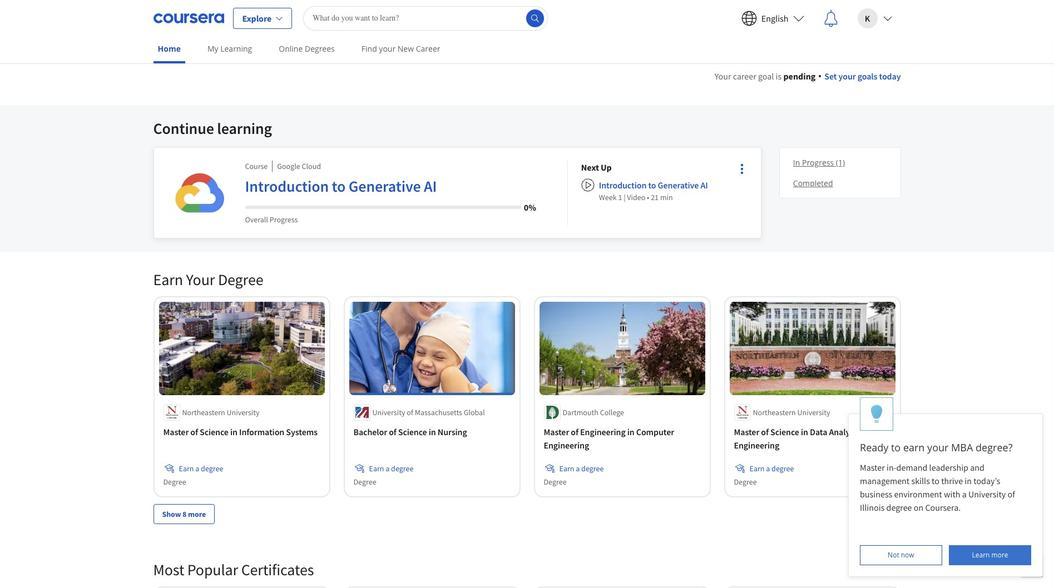Task type: locate. For each thing, give the bounding box(es) containing it.
alice element
[[849, 398, 1043, 578]]

to inside introduction to generative ai week 1 | video • 21 min
[[649, 180, 656, 191]]

1
[[618, 193, 622, 203]]

northeastern university up master of science in information systems
[[182, 408, 260, 418]]

of for bachelor of science in nursing
[[389, 427, 397, 438]]

0 horizontal spatial your
[[186, 270, 215, 290]]

2 northeastern university from the left
[[753, 408, 831, 418]]

in progress (1) link
[[789, 152, 892, 173]]

set
[[825, 71, 837, 82]]

northeastern
[[182, 408, 225, 418], [753, 408, 796, 418]]

progress for in
[[802, 157, 834, 168]]

0 horizontal spatial introduction
[[245, 176, 329, 196]]

in inside the master of engineering in computer engineering
[[628, 427, 635, 438]]

find
[[362, 43, 377, 54]]

1 horizontal spatial generative
[[658, 180, 699, 191]]

generative
[[349, 176, 421, 196], [658, 180, 699, 191]]

of for university of massachusetts global
[[407, 408, 413, 418]]

find your new career link
[[357, 36, 445, 61]]

•
[[647, 193, 650, 203]]

northeastern for data
[[753, 408, 796, 418]]

1 horizontal spatial more
[[992, 551, 1009, 560]]

earn a degree up 8
[[179, 464, 223, 474]]

in inside bachelor of science in nursing link
[[429, 427, 436, 438]]

is
[[776, 71, 782, 82]]

up
[[601, 162, 612, 173]]

explore button
[[233, 8, 292, 29]]

explore
[[242, 13, 272, 24]]

1 horizontal spatial introduction
[[599, 180, 647, 191]]

degree down master of science in information systems
[[201, 464, 223, 474]]

0 horizontal spatial northeastern university
[[182, 408, 260, 418]]

2 science from the left
[[398, 427, 427, 438]]

earn a degree for bachelor of science in nursing
[[369, 464, 414, 474]]

not now
[[888, 551, 915, 560]]

dartmouth college
[[563, 408, 624, 418]]

today's
[[974, 476, 1001, 487]]

northeastern up master of science in data analytics engineering
[[753, 408, 796, 418]]

2 horizontal spatial science
[[771, 427, 800, 438]]

science
[[200, 427, 229, 438], [398, 427, 427, 438], [771, 427, 800, 438]]

earn
[[153, 270, 183, 290], [179, 464, 194, 474], [369, 464, 384, 474], [560, 464, 575, 474], [750, 464, 765, 474]]

1 horizontal spatial northeastern
[[753, 408, 796, 418]]

1 horizontal spatial science
[[398, 427, 427, 438]]

more right learn
[[992, 551, 1009, 560]]

more inside "link"
[[992, 551, 1009, 560]]

degree left 'on'
[[887, 503, 912, 514]]

ai for introduction to generative ai
[[424, 176, 437, 196]]

0 horizontal spatial generative
[[349, 176, 421, 196]]

information
[[239, 427, 284, 438]]

to for ready to earn your mba degree?
[[892, 441, 901, 455]]

degree down the master of engineering in computer engineering
[[582, 464, 604, 474]]

3 earn a degree from the left
[[560, 464, 604, 474]]

degrees
[[305, 43, 335, 54]]

northeastern university up master of science in data analytics engineering
[[753, 408, 831, 418]]

degree for master of science in data analytics engineering
[[734, 477, 757, 487]]

in down university of massachusetts global
[[429, 427, 436, 438]]

0 vertical spatial progress
[[802, 157, 834, 168]]

introduction down google
[[245, 176, 329, 196]]

1 vertical spatial your
[[839, 71, 856, 82]]

more right 8
[[188, 510, 206, 520]]

ai for introduction to generative ai week 1 | video • 21 min
[[701, 180, 708, 191]]

to inside 'master in-demand leadership and management skills to thrive in today's business environment with a university of illinois degree on coursera.'
[[932, 476, 940, 487]]

2 horizontal spatial your
[[928, 441, 949, 455]]

generative for introduction to generative ai
[[349, 176, 421, 196]]

earn
[[904, 441, 925, 455]]

nursing
[[438, 427, 467, 438]]

next
[[581, 162, 599, 173]]

progress
[[802, 157, 834, 168], [270, 215, 298, 225]]

english
[[762, 13, 789, 24]]

degree for master of engineering in computer engineering
[[544, 477, 567, 487]]

science for nursing
[[398, 427, 427, 438]]

of
[[407, 408, 413, 418], [191, 427, 198, 438], [389, 427, 397, 438], [571, 427, 579, 438], [761, 427, 769, 438], [1008, 489, 1016, 500]]

university
[[227, 408, 260, 418], [373, 408, 405, 418], [798, 408, 831, 418], [969, 489, 1006, 500]]

degree for data
[[772, 464, 794, 474]]

repeat image
[[738, 153, 751, 166]]

earn for master of science in information systems
[[179, 464, 194, 474]]

2 northeastern from the left
[[753, 408, 796, 418]]

google cloud
[[277, 161, 321, 171]]

smile image
[[738, 173, 751, 186]]

week
[[599, 193, 617, 203]]

ai
[[424, 176, 437, 196], [701, 180, 708, 191]]

1 horizontal spatial your
[[839, 71, 856, 82]]

in left information
[[230, 427, 238, 438]]

introduction to generative ai week 1 | video • 21 min
[[599, 180, 708, 203]]

goal
[[758, 71, 774, 82]]

skills
[[912, 476, 930, 487]]

your up leadership
[[928, 441, 949, 455]]

a up show 8 more
[[195, 464, 199, 474]]

3 science from the left
[[771, 427, 800, 438]]

your right find
[[379, 43, 396, 54]]

online degrees
[[279, 43, 335, 54]]

not now button
[[860, 546, 943, 566]]

0 horizontal spatial progress
[[270, 215, 298, 225]]

1 vertical spatial more
[[992, 551, 1009, 560]]

earn your degree collection element
[[147, 252, 908, 542]]

computer
[[637, 427, 674, 438]]

earn a degree down master of science in data analytics engineering
[[750, 464, 794, 474]]

of inside master of science in data analytics engineering
[[761, 427, 769, 438]]

with
[[944, 489, 961, 500]]

northeastern university for data
[[753, 408, 831, 418]]

introduction
[[245, 176, 329, 196], [599, 180, 647, 191]]

goals
[[858, 71, 878, 82]]

data
[[810, 427, 828, 438]]

a down master of science in data analytics engineering
[[766, 464, 770, 474]]

ai inside introduction to generative ai week 1 | video • 21 min
[[701, 180, 708, 191]]

min
[[660, 193, 673, 203]]

k
[[865, 13, 870, 24]]

earn a degree down bachelor of science in nursing
[[369, 464, 414, 474]]

lightbulb tip image
[[871, 405, 883, 424]]

1 vertical spatial your
[[186, 270, 215, 290]]

on
[[914, 503, 924, 514]]

progress up completed
[[802, 157, 834, 168]]

now
[[901, 551, 915, 560]]

1 northeastern university from the left
[[182, 408, 260, 418]]

master of science in data analytics engineering
[[734, 427, 864, 451]]

ready to earn your mba degree?
[[860, 441, 1013, 455]]

earn a degree
[[179, 464, 223, 474], [369, 464, 414, 474], [560, 464, 604, 474], [750, 464, 794, 474]]

earn a degree down the master of engineering in computer engineering
[[560, 464, 604, 474]]

1 horizontal spatial your
[[715, 71, 732, 82]]

your
[[715, 71, 732, 82], [186, 270, 215, 290]]

(1)
[[836, 157, 845, 168]]

in left data
[[801, 427, 809, 438]]

science left data
[[771, 427, 800, 438]]

science down university of massachusetts global
[[398, 427, 427, 438]]

introduction up |
[[599, 180, 647, 191]]

in inside master of science in data analytics engineering
[[801, 427, 809, 438]]

science left information
[[200, 427, 229, 438]]

more
[[188, 510, 206, 520], [992, 551, 1009, 560]]

0 horizontal spatial your
[[379, 43, 396, 54]]

0 horizontal spatial more
[[188, 510, 206, 520]]

learn
[[973, 551, 990, 560]]

your inside alice element
[[928, 441, 949, 455]]

degree for computer
[[582, 464, 604, 474]]

2 earn a degree from the left
[[369, 464, 414, 474]]

master inside the master of engineering in computer engineering
[[544, 427, 569, 438]]

master inside 'master in-demand leadership and management skills to thrive in today's business environment with a university of illinois degree on coursera.'
[[860, 462, 885, 474]]

introduction inside introduction to generative ai week 1 | video • 21 min
[[599, 180, 647, 191]]

northeastern up master of science in information systems
[[182, 408, 225, 418]]

northeastern for information
[[182, 408, 225, 418]]

a
[[195, 464, 199, 474], [386, 464, 390, 474], [576, 464, 580, 474], [766, 464, 770, 474], [963, 489, 967, 500]]

university up master of science in information systems link
[[227, 408, 260, 418]]

master for master of science in information systems
[[163, 427, 189, 438]]

1 earn a degree from the left
[[179, 464, 223, 474]]

a for master of science in data analytics engineering
[[766, 464, 770, 474]]

earn a degree for master of science in information systems
[[179, 464, 223, 474]]

in for data
[[801, 427, 809, 438]]

degree down bachelor of science in nursing
[[391, 464, 414, 474]]

None search field
[[303, 6, 548, 30]]

of for master of engineering in computer engineering
[[571, 427, 579, 438]]

a for master of engineering in computer engineering
[[576, 464, 580, 474]]

generative inside introduction to generative ai week 1 | video • 21 min
[[658, 180, 699, 191]]

your
[[379, 43, 396, 54], [839, 71, 856, 82], [928, 441, 949, 455]]

of inside 'master in-demand leadership and management skills to thrive in today's business environment with a university of illinois degree on coursera.'
[[1008, 489, 1016, 500]]

main content
[[0, 56, 1055, 589]]

university down today's
[[969, 489, 1006, 500]]

northeastern university for information
[[182, 408, 260, 418]]

science inside master of science in data analytics engineering
[[771, 427, 800, 438]]

university up bachelor
[[373, 408, 405, 418]]

find your new career
[[362, 43, 440, 54]]

in-
[[887, 462, 897, 474]]

in inside master of science in information systems link
[[230, 427, 238, 438]]

coursera image
[[153, 9, 224, 27]]

0 horizontal spatial ai
[[424, 176, 437, 196]]

your for find
[[379, 43, 396, 54]]

master of science in information systems
[[163, 427, 318, 438]]

4 earn a degree from the left
[[750, 464, 794, 474]]

google
[[277, 161, 300, 171]]

degree
[[218, 270, 263, 290], [163, 477, 186, 487], [354, 477, 377, 487], [544, 477, 567, 487], [734, 477, 757, 487]]

coursera.
[[926, 503, 961, 514]]

home
[[158, 43, 181, 54]]

1 northeastern from the left
[[182, 408, 225, 418]]

degree down master of science in data analytics engineering
[[772, 464, 794, 474]]

0 horizontal spatial northeastern
[[182, 408, 225, 418]]

progress right overall
[[270, 215, 298, 225]]

help center image
[[1026, 560, 1039, 573]]

show
[[162, 510, 181, 520]]

0 vertical spatial your
[[379, 43, 396, 54]]

overall progress
[[245, 215, 298, 225]]

a down bachelor
[[386, 464, 390, 474]]

leadership
[[930, 462, 969, 474]]

a down the master of engineering in computer engineering
[[576, 464, 580, 474]]

demand
[[897, 462, 928, 474]]

in right thrive
[[965, 476, 972, 487]]

progress for overall
[[270, 215, 298, 225]]

master inside master of science in data analytics engineering
[[734, 427, 760, 438]]

1 science from the left
[[200, 427, 229, 438]]

in left computer
[[628, 427, 635, 438]]

degree for master of science in information systems
[[163, 477, 186, 487]]

english button
[[733, 0, 813, 36]]

learning
[[217, 119, 272, 139]]

1 vertical spatial progress
[[270, 215, 298, 225]]

of inside the master of engineering in computer engineering
[[571, 427, 579, 438]]

course
[[245, 161, 268, 171]]

to
[[332, 176, 346, 196], [649, 180, 656, 191], [892, 441, 901, 455], [932, 476, 940, 487]]

learn more link
[[949, 546, 1032, 566]]

1 horizontal spatial progress
[[802, 157, 834, 168]]

mba
[[952, 441, 974, 455]]

1 horizontal spatial ai
[[701, 180, 708, 191]]

your inside 'dropdown button'
[[839, 71, 856, 82]]

2 vertical spatial your
[[928, 441, 949, 455]]

0 vertical spatial more
[[188, 510, 206, 520]]

earn for master of science in data analytics engineering
[[750, 464, 765, 474]]

earn a degree for master of engineering in computer engineering
[[560, 464, 604, 474]]

master
[[163, 427, 189, 438], [544, 427, 569, 438], [734, 427, 760, 438], [860, 462, 885, 474]]

a right with at the right
[[963, 489, 967, 500]]

your right set
[[839, 71, 856, 82]]

0 vertical spatial your
[[715, 71, 732, 82]]

master for master of science in data analytics engineering
[[734, 427, 760, 438]]

0 horizontal spatial science
[[200, 427, 229, 438]]

1 horizontal spatial northeastern university
[[753, 408, 831, 418]]



Task type: describe. For each thing, give the bounding box(es) containing it.
online degrees link
[[275, 36, 339, 61]]

video
[[627, 193, 646, 203]]

main content containing continue learning
[[0, 56, 1055, 589]]

a inside 'master in-demand leadership and management skills to thrive in today's business environment with a university of illinois degree on coursera.'
[[963, 489, 967, 500]]

your career goal is pending
[[715, 71, 816, 82]]

your for set
[[839, 71, 856, 82]]

set your goals today button
[[819, 70, 901, 83]]

environment
[[895, 489, 943, 500]]

introduction for introduction to generative ai
[[245, 176, 329, 196]]

learning
[[221, 43, 252, 54]]

cloud
[[302, 161, 321, 171]]

master of science in information systems link
[[163, 426, 320, 439]]

systems
[[286, 427, 318, 438]]

more option for introduction to generative ai image
[[734, 161, 750, 177]]

career
[[416, 43, 440, 54]]

university inside 'master in-demand leadership and management skills to thrive in today's business environment with a university of illinois degree on coursera.'
[[969, 489, 1006, 500]]

illinois
[[860, 503, 885, 514]]

certificates
[[241, 560, 314, 580]]

pending
[[784, 71, 816, 82]]

not
[[888, 551, 900, 560]]

online
[[279, 43, 303, 54]]

a for master of science in information systems
[[195, 464, 199, 474]]

What do you want to learn? text field
[[303, 6, 548, 30]]

next up
[[581, 162, 612, 173]]

overall
[[245, 215, 268, 225]]

science for information
[[200, 427, 229, 438]]

earn for bachelor of science in nursing
[[369, 464, 384, 474]]

thrive
[[942, 476, 963, 487]]

line chart image
[[738, 133, 751, 146]]

in for nursing
[[429, 427, 436, 438]]

engineering inside master of science in data analytics engineering
[[734, 440, 780, 451]]

continue learning
[[153, 119, 272, 139]]

bachelor of science in nursing
[[354, 427, 467, 438]]

college
[[600, 408, 624, 418]]

career
[[733, 71, 757, 82]]

in progress (1)
[[793, 157, 845, 168]]

master of engineering in computer engineering link
[[544, 426, 701, 452]]

introduction to generative ai
[[245, 176, 437, 196]]

degree for information
[[201, 464, 223, 474]]

dartmouth
[[563, 408, 599, 418]]

my
[[208, 43, 218, 54]]

today
[[880, 71, 901, 82]]

degree for nursing
[[391, 464, 414, 474]]

university up data
[[798, 408, 831, 418]]

a for bachelor of science in nursing
[[386, 464, 390, 474]]

degree for bachelor of science in nursing
[[354, 477, 377, 487]]

k button
[[849, 0, 901, 36]]

introduction to generative ai link
[[245, 176, 536, 201]]

completed
[[793, 178, 833, 189]]

to for introduction to generative ai week 1 | video • 21 min
[[649, 180, 656, 191]]

of for master of science in data analytics engineering
[[761, 427, 769, 438]]

continue
[[153, 119, 214, 139]]

popular
[[187, 560, 238, 580]]

show 8 more button
[[153, 505, 215, 525]]

new
[[398, 43, 414, 54]]

most
[[153, 560, 184, 580]]

in
[[793, 157, 800, 168]]

more inside button
[[188, 510, 206, 520]]

earn for master of engineering in computer engineering
[[560, 464, 575, 474]]

management
[[860, 476, 910, 487]]

8
[[183, 510, 187, 520]]

global
[[464, 408, 485, 418]]

in for information
[[230, 427, 238, 438]]

master in-demand leadership and management skills to thrive in today's business environment with a university of illinois degree on coursera.
[[860, 462, 1017, 514]]

earn a degree for master of science in data analytics engineering
[[750, 464, 794, 474]]

master of science in data analytics engineering link
[[734, 426, 891, 452]]

bachelor of science in nursing link
[[354, 426, 511, 439]]

my learning
[[208, 43, 252, 54]]

degree inside 'master in-demand leadership and management skills to thrive in today's business environment with a university of illinois degree on coursera.'
[[887, 503, 912, 514]]

learn more
[[973, 551, 1009, 560]]

in inside 'master in-demand leadership and management skills to thrive in today's business environment with a university of illinois degree on coursera.'
[[965, 476, 972, 487]]

business
[[860, 489, 893, 500]]

of for master of science in information systems
[[191, 427, 198, 438]]

science for data
[[771, 427, 800, 438]]

master for master of engineering in computer engineering
[[544, 427, 569, 438]]

most popular certificates
[[153, 560, 314, 580]]

introduction to generative ai image
[[167, 161, 232, 225]]

university of massachusetts global
[[373, 408, 485, 418]]

and
[[971, 462, 985, 474]]

master of engineering in computer engineering
[[544, 427, 674, 451]]

generative for introduction to generative ai week 1 | video • 21 min
[[658, 180, 699, 191]]

completed link
[[789, 173, 892, 194]]

most popular certificates collection element
[[147, 542, 908, 589]]

home link
[[153, 36, 185, 63]]

to for introduction to generative ai
[[332, 176, 346, 196]]

ready
[[860, 441, 889, 455]]

show 8 more
[[162, 510, 206, 520]]

set your goals today
[[825, 71, 901, 82]]

bachelor
[[354, 427, 387, 438]]

degree?
[[976, 441, 1013, 455]]

master for master in-demand leadership and management skills to thrive in today's business environment with a university of illinois degree on coursera.
[[860, 462, 885, 474]]

in for computer
[[628, 427, 635, 438]]

introduction for introduction to generative ai week 1 | video • 21 min
[[599, 180, 647, 191]]

my learning link
[[203, 36, 257, 61]]

0%
[[524, 202, 536, 213]]



Task type: vqa. For each thing, say whether or not it's contained in the screenshot.
more
yes



